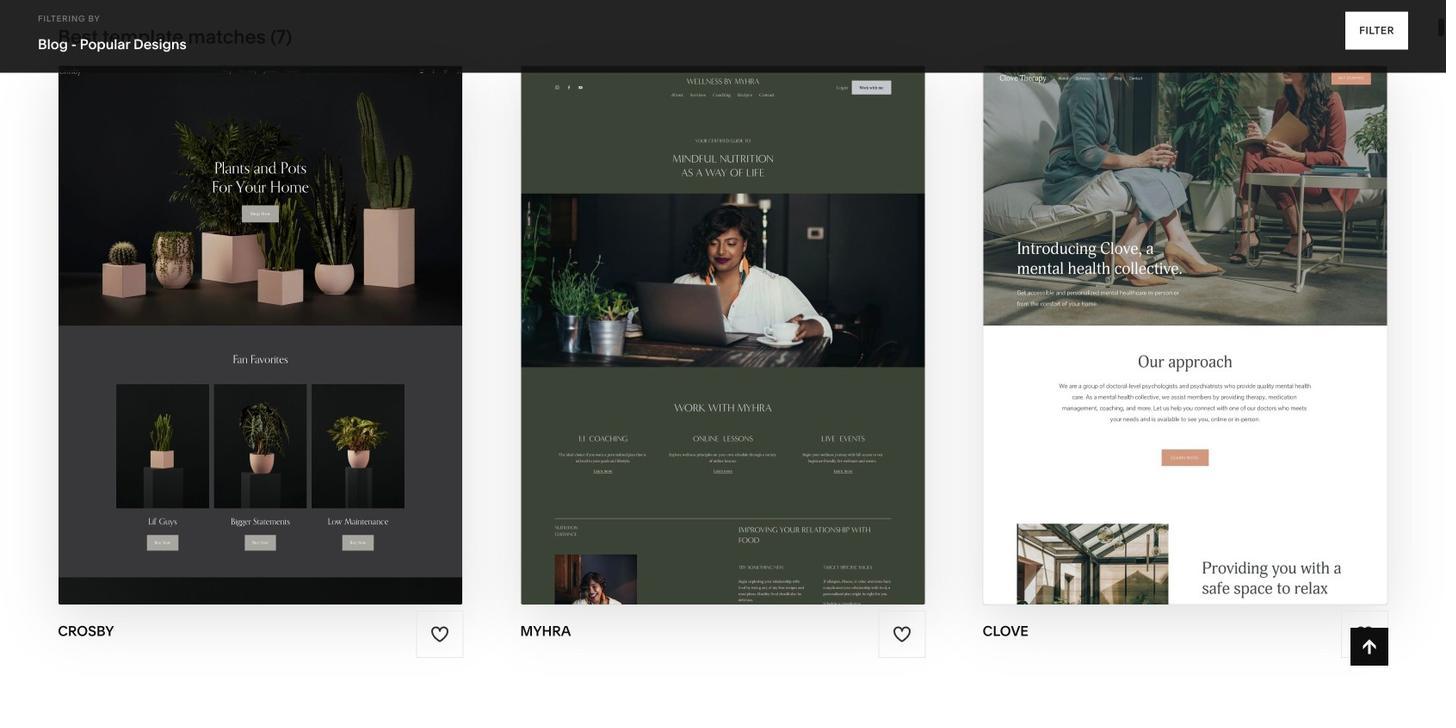 Task type: vqa. For each thing, say whether or not it's contained in the screenshot.
'Back to top' "image"
yes



Task type: locate. For each thing, give the bounding box(es) containing it.
crosby image
[[59, 66, 463, 605]]

clove image
[[984, 66, 1388, 605]]

back to top image
[[1361, 637, 1380, 656]]



Task type: describe. For each thing, give the bounding box(es) containing it.
add myhra to your favorites list image
[[893, 625, 912, 644]]

myhra image
[[521, 66, 926, 605]]

add clove to your favorites list image
[[1356, 625, 1375, 644]]

add crosby to your favorites list image
[[431, 625, 449, 644]]



